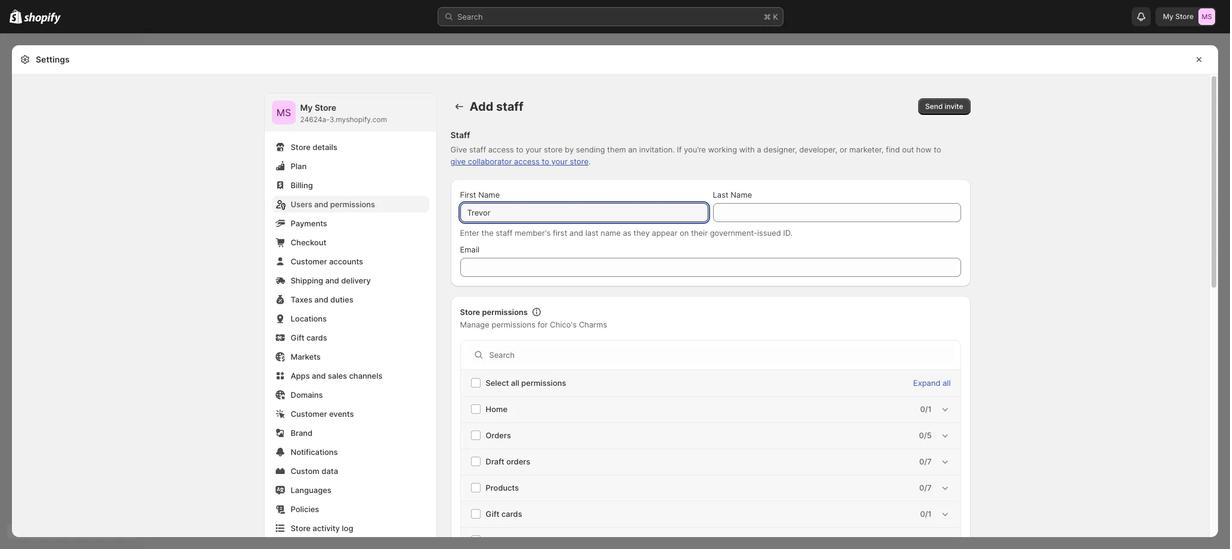 Task type: describe. For each thing, give the bounding box(es) containing it.
and for delivery
[[325, 276, 339, 286]]

developer,
[[800, 145, 838, 154]]

last
[[713, 190, 729, 200]]

select all permissions
[[486, 379, 566, 388]]

invitation.
[[639, 145, 675, 154]]

brand link
[[272, 425, 429, 442]]

payments
[[291, 219, 327, 228]]

markets
[[291, 353, 321, 362]]

customer for customer events
[[291, 410, 327, 419]]

languages link
[[272, 483, 429, 499]]

0 horizontal spatial to
[[516, 145, 524, 154]]

name for last name
[[731, 190, 752, 200]]

member's
[[515, 228, 551, 238]]

0/6
[[919, 536, 932, 546]]

0/1 for gift cards
[[920, 510, 932, 520]]

checkout
[[291, 238, 326, 248]]

custom data link
[[272, 463, 429, 480]]

0/7 for products
[[920, 484, 932, 493]]

by
[[565, 145, 574, 154]]

all for select
[[511, 379, 519, 388]]

manage
[[460, 320, 490, 330]]

orders
[[486, 431, 511, 441]]

store left my store icon
[[1176, 12, 1194, 21]]

name
[[601, 228, 621, 238]]

email
[[460, 245, 480, 255]]

1 vertical spatial access
[[514, 157, 540, 166]]

first
[[553, 228, 567, 238]]

products
[[486, 484, 519, 493]]

taxes
[[291, 295, 312, 305]]

shipping and delivery
[[291, 276, 371, 286]]

activity
[[313, 524, 340, 534]]

draft
[[486, 457, 505, 467]]

markets link
[[272, 349, 429, 366]]

enter
[[460, 228, 480, 238]]

shipping
[[291, 276, 323, 286]]

expand all
[[914, 379, 951, 388]]

24624a-
[[300, 115, 330, 124]]

add
[[470, 100, 493, 114]]

0 horizontal spatial store
[[544, 145, 563, 154]]

them
[[607, 145, 626, 154]]

customer accounts link
[[272, 253, 429, 270]]

last name
[[713, 190, 752, 200]]

log
[[342, 524, 353, 534]]

0/5
[[919, 431, 932, 441]]

they
[[634, 228, 650, 238]]

store details link
[[272, 139, 429, 156]]

send
[[926, 102, 943, 111]]

0 vertical spatial your
[[526, 145, 542, 154]]

plan
[[291, 162, 307, 171]]

expand
[[914, 379, 941, 388]]

permissions right select
[[522, 379, 566, 388]]

find
[[886, 145, 900, 154]]

and for permissions
[[314, 200, 328, 209]]

content
[[486, 536, 516, 546]]

cards inside 'link'
[[307, 333, 327, 343]]

gift inside 'link'
[[291, 333, 305, 343]]

1 horizontal spatial cards
[[502, 510, 522, 520]]

or
[[840, 145, 847, 154]]

taxes and duties
[[291, 295, 353, 305]]

accounts
[[329, 257, 363, 267]]

my store 24624a-3.myshopify.com
[[300, 103, 387, 124]]

my for my store 24624a-3.myshopify.com
[[300, 103, 313, 113]]

name for first name
[[478, 190, 500, 200]]

give
[[451, 157, 466, 166]]

select
[[486, 379, 509, 388]]

working
[[708, 145, 737, 154]]

and left last
[[570, 228, 583, 238]]

you're
[[684, 145, 706, 154]]

their
[[691, 228, 708, 238]]

1 vertical spatial store
[[570, 157, 589, 166]]

ms button
[[272, 101, 296, 125]]

shopify image
[[10, 9, 22, 24]]

draft orders
[[486, 457, 531, 467]]

0/7 for draft orders
[[920, 457, 932, 467]]

policies
[[291, 505, 319, 515]]

designer,
[[764, 145, 797, 154]]

store permissions
[[460, 308, 528, 317]]

locations
[[291, 314, 327, 324]]

1 horizontal spatial to
[[542, 157, 549, 166]]

languages
[[291, 486, 332, 496]]

customer events
[[291, 410, 354, 419]]

a
[[757, 145, 762, 154]]

out
[[902, 145, 914, 154]]

store details
[[291, 143, 337, 152]]

last
[[586, 228, 599, 238]]

gift cards inside 'link'
[[291, 333, 327, 343]]

send invite
[[926, 102, 964, 111]]

1 vertical spatial your
[[552, 157, 568, 166]]

data
[[322, 467, 338, 477]]

an
[[628, 145, 637, 154]]

channels
[[349, 372, 383, 381]]



Task type: locate. For each thing, give the bounding box(es) containing it.
all right 'expand' on the right of page
[[943, 379, 951, 388]]

customer for customer accounts
[[291, 257, 327, 267]]

1 all from the left
[[511, 379, 519, 388]]

0 horizontal spatial access
[[488, 145, 514, 154]]

cards down the locations
[[307, 333, 327, 343]]

and
[[314, 200, 328, 209], [570, 228, 583, 238], [325, 276, 339, 286], [315, 295, 328, 305], [312, 372, 326, 381]]

2 customer from the top
[[291, 410, 327, 419]]

2 vertical spatial staff
[[496, 228, 513, 238]]

store
[[544, 145, 563, 154], [570, 157, 589, 166]]

1 vertical spatial staff
[[469, 145, 486, 154]]

1 horizontal spatial access
[[514, 157, 540, 166]]

0 horizontal spatial gift cards
[[291, 333, 327, 343]]

manage permissions for chico's charms
[[460, 320, 607, 330]]

your
[[526, 145, 542, 154], [552, 157, 568, 166]]

⌘ k
[[764, 12, 778, 21]]

permissions down billing link
[[330, 200, 375, 209]]

2 0/7 from the top
[[920, 484, 932, 493]]

my
[[1163, 12, 1174, 21], [300, 103, 313, 113]]

marketer,
[[850, 145, 884, 154]]

my up 24624a-
[[300, 103, 313, 113]]

0 vertical spatial cards
[[307, 333, 327, 343]]

access
[[488, 145, 514, 154], [514, 157, 540, 166]]

0 vertical spatial 0/7
[[920, 457, 932, 467]]

and for duties
[[315, 295, 328, 305]]

name right the first
[[478, 190, 500, 200]]

policies link
[[272, 502, 429, 518]]

1 vertical spatial 0/1
[[920, 510, 932, 520]]

k
[[773, 12, 778, 21]]

store
[[1176, 12, 1194, 21], [315, 103, 336, 113], [291, 143, 311, 152], [460, 308, 480, 317], [291, 524, 311, 534]]

and for sales
[[312, 372, 326, 381]]

staff
[[496, 100, 524, 114], [469, 145, 486, 154], [496, 228, 513, 238]]

customer down domains
[[291, 410, 327, 419]]

to up give collaborator access to your store link
[[516, 145, 524, 154]]

brand
[[291, 429, 313, 438]]

store inside store activity log link
[[291, 524, 311, 534]]

my store image
[[272, 101, 296, 125]]

1 horizontal spatial name
[[731, 190, 752, 200]]

add staff
[[470, 100, 524, 114]]

permissions down store permissions
[[492, 320, 536, 330]]

search
[[457, 12, 483, 21]]

0/1 for home
[[920, 405, 932, 415]]

all for expand
[[943, 379, 951, 388]]

shopify image
[[24, 12, 61, 24]]

Search text field
[[489, 346, 956, 365]]

store down by
[[570, 157, 589, 166]]

cards down products
[[502, 510, 522, 520]]

my for my store
[[1163, 12, 1174, 21]]

1 vertical spatial cards
[[502, 510, 522, 520]]

expand all button
[[906, 371, 958, 396]]

customer events link
[[272, 406, 429, 423]]

checkout link
[[272, 234, 429, 251]]

all inside expand all dropdown button
[[943, 379, 951, 388]]

2 name from the left
[[731, 190, 752, 200]]

users and permissions
[[291, 200, 375, 209]]

staff inside staff give staff access to your store by sending them an invitation. if you're working with a designer, developer, or marketer, find out how to give collaborator access to your store .
[[469, 145, 486, 154]]

staff
[[451, 130, 470, 140]]

0 horizontal spatial my
[[300, 103, 313, 113]]

Email email field
[[460, 258, 961, 277]]

store up plan at the left of the page
[[291, 143, 311, 152]]

the
[[482, 228, 494, 238]]

customer
[[291, 257, 327, 267], [291, 410, 327, 419]]

government-
[[710, 228, 758, 238]]

users
[[291, 200, 312, 209]]

store down policies
[[291, 524, 311, 534]]

staff for staff
[[469, 145, 486, 154]]

and right "apps"
[[312, 372, 326, 381]]

store up 24624a-
[[315, 103, 336, 113]]

3.myshopify.com
[[330, 115, 387, 124]]

give collaborator access to your store link
[[451, 157, 589, 166]]

0/1
[[920, 405, 932, 415], [920, 510, 932, 520]]

gift up markets
[[291, 333, 305, 343]]

name right 'last'
[[731, 190, 752, 200]]

0 horizontal spatial name
[[478, 190, 500, 200]]

store inside my store 24624a-3.myshopify.com
[[315, 103, 336, 113]]

store for store permissions
[[460, 308, 480, 317]]

settings dialog
[[12, 45, 1219, 550]]

and inside 'link'
[[312, 372, 326, 381]]

charms
[[579, 320, 607, 330]]

2 0/1 from the top
[[920, 510, 932, 520]]

permissions
[[330, 200, 375, 209], [482, 308, 528, 317], [492, 320, 536, 330], [522, 379, 566, 388]]

1 horizontal spatial my
[[1163, 12, 1174, 21]]

1 vertical spatial my
[[300, 103, 313, 113]]

shipping and delivery link
[[272, 273, 429, 289]]

staff for enter
[[496, 228, 513, 238]]

on
[[680, 228, 689, 238]]

domains
[[291, 391, 323, 400]]

0 horizontal spatial all
[[511, 379, 519, 388]]

0 vertical spatial store
[[544, 145, 563, 154]]

delivery
[[341, 276, 371, 286]]

all right select
[[511, 379, 519, 388]]

billing link
[[272, 177, 429, 194]]

1 vertical spatial customer
[[291, 410, 327, 419]]

store for store details
[[291, 143, 311, 152]]

dialog
[[1223, 45, 1231, 98]]

locations link
[[272, 311, 429, 327]]

duties
[[330, 295, 353, 305]]

orders
[[507, 457, 531, 467]]

with
[[739, 145, 755, 154]]

1 horizontal spatial gift cards
[[486, 510, 522, 520]]

1 horizontal spatial your
[[552, 157, 568, 166]]

Last Name text field
[[713, 203, 961, 222]]

as
[[623, 228, 632, 238]]

billing
[[291, 181, 313, 190]]

1 vertical spatial gift cards
[[486, 510, 522, 520]]

1 horizontal spatial all
[[943, 379, 951, 388]]

and right users
[[314, 200, 328, 209]]

1 name from the left
[[478, 190, 500, 200]]

access up collaborator at left top
[[488, 145, 514, 154]]

and down customer accounts
[[325, 276, 339, 286]]

0 vertical spatial access
[[488, 145, 514, 154]]

.
[[589, 157, 591, 166]]

events
[[329, 410, 354, 419]]

plan link
[[272, 158, 429, 175]]

1 vertical spatial gift
[[486, 510, 500, 520]]

send invite button
[[918, 98, 971, 115]]

my left my store icon
[[1163, 12, 1174, 21]]

2 horizontal spatial to
[[934, 145, 941, 154]]

store inside 'store details' link
[[291, 143, 311, 152]]

gift cards down products
[[486, 510, 522, 520]]

home
[[486, 405, 508, 415]]

gift
[[291, 333, 305, 343], [486, 510, 500, 520]]

shop settings menu element
[[265, 94, 436, 545]]

chico's
[[550, 320, 577, 330]]

store for store activity log
[[291, 524, 311, 534]]

1 vertical spatial 0/7
[[920, 484, 932, 493]]

2 all from the left
[[943, 379, 951, 388]]

my store
[[1163, 12, 1194, 21]]

0/7
[[920, 457, 932, 467], [920, 484, 932, 493]]

0 vertical spatial 0/1
[[920, 405, 932, 415]]

first name
[[460, 190, 500, 200]]

gift cards down the locations
[[291, 333, 327, 343]]

id.
[[783, 228, 793, 238]]

custom
[[291, 467, 320, 477]]

1 horizontal spatial gift
[[486, 510, 500, 520]]

enter the staff member's first and last name as they appear on their government-issued id.
[[460, 228, 793, 238]]

⌘
[[764, 12, 771, 21]]

appear
[[652, 228, 678, 238]]

give
[[451, 145, 467, 154]]

0/1 up 0/6
[[920, 510, 932, 520]]

store activity log link
[[272, 521, 429, 537]]

store up manage
[[460, 308, 480, 317]]

store left by
[[544, 145, 563, 154]]

domains link
[[272, 387, 429, 404]]

0 vertical spatial my
[[1163, 12, 1174, 21]]

0 vertical spatial staff
[[496, 100, 524, 114]]

0 horizontal spatial gift
[[291, 333, 305, 343]]

my store image
[[1199, 8, 1216, 25]]

name
[[478, 190, 500, 200], [731, 190, 752, 200]]

staff up collaborator at left top
[[469, 145, 486, 154]]

1 horizontal spatial store
[[570, 157, 589, 166]]

permissions up manage permissions for chico's charms
[[482, 308, 528, 317]]

notifications link
[[272, 444, 429, 461]]

your up give collaborator access to your store link
[[526, 145, 542, 154]]

issued
[[758, 228, 781, 238]]

for
[[538, 320, 548, 330]]

customer down checkout
[[291, 257, 327, 267]]

staff right add
[[496, 100, 524, 114]]

0 horizontal spatial cards
[[307, 333, 327, 343]]

1 0/1 from the top
[[920, 405, 932, 415]]

access right collaborator at left top
[[514, 157, 540, 166]]

sending
[[576, 145, 605, 154]]

users and permissions link
[[272, 196, 429, 213]]

apps and sales channels link
[[272, 368, 429, 385]]

invite
[[945, 102, 964, 111]]

and right taxes
[[315, 295, 328, 305]]

my inside my store 24624a-3.myshopify.com
[[300, 103, 313, 113]]

0 vertical spatial gift cards
[[291, 333, 327, 343]]

0/1 up 0/5
[[920, 405, 932, 415]]

gift cards link
[[272, 330, 429, 347]]

to left .
[[542, 157, 549, 166]]

customer accounts
[[291, 257, 363, 267]]

0 horizontal spatial your
[[526, 145, 542, 154]]

to right how
[[934, 145, 941, 154]]

custom data
[[291, 467, 338, 477]]

your down by
[[552, 157, 568, 166]]

permissions inside shop settings menu element
[[330, 200, 375, 209]]

sales
[[328, 372, 347, 381]]

settings
[[36, 54, 70, 64]]

gift up content
[[486, 510, 500, 520]]

0 vertical spatial customer
[[291, 257, 327, 267]]

First Name text field
[[460, 203, 708, 222]]

payments link
[[272, 215, 429, 232]]

0 vertical spatial gift
[[291, 333, 305, 343]]

collaborator
[[468, 157, 512, 166]]

staff right the on the top of the page
[[496, 228, 513, 238]]

1 0/7 from the top
[[920, 457, 932, 467]]

1 customer from the top
[[291, 257, 327, 267]]



Task type: vqa. For each thing, say whether or not it's contained in the screenshot.


